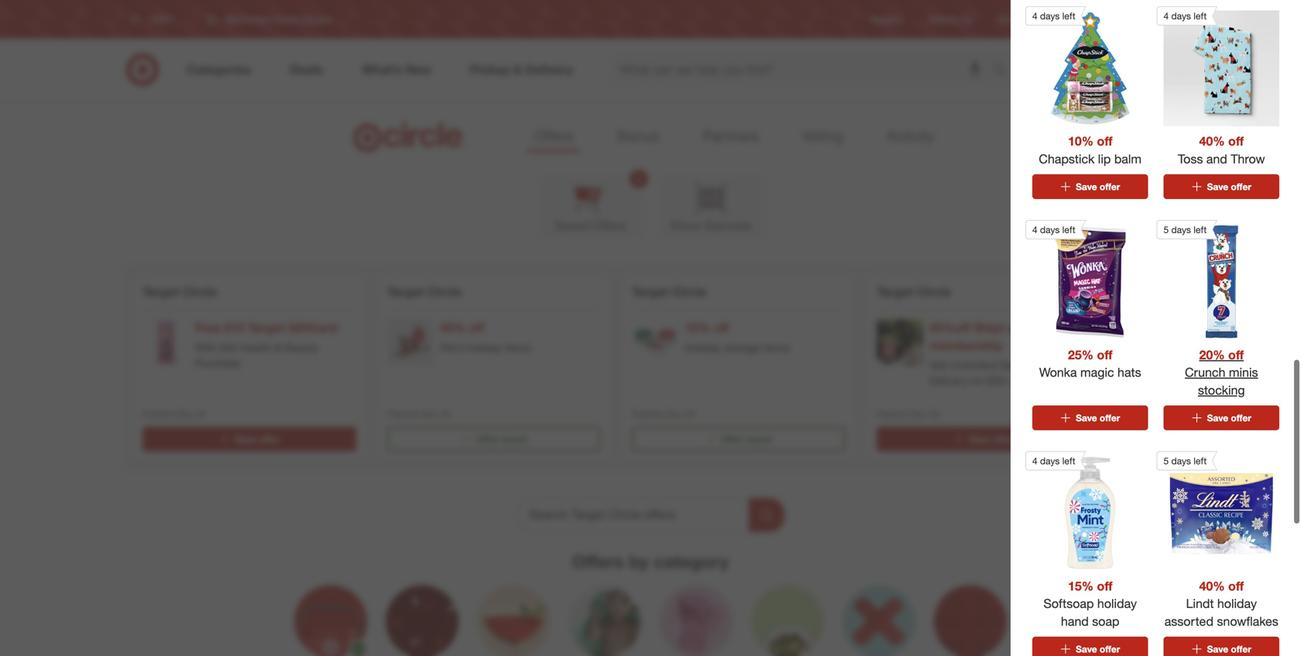 Task type: describe. For each thing, give the bounding box(es) containing it.
crunch
[[1186, 365, 1226, 380]]

15% for softsoap
[[1069, 579, 1094, 594]]

offer saved for 40% off
[[477, 434, 527, 445]]

4 days left for 40% off toss and throw
[[1164, 10, 1207, 22]]

save offer button for 40% off lindt holiday assorted snowflakes
[[1164, 637, 1280, 656]]

save offer for 10% off chapstick lip balm
[[1076, 181, 1121, 192]]

weekly ad link
[[930, 13, 973, 26]]

save offer button for 20% off crunch minis stocking
[[1164, 406, 1280, 430]]

expires dec 19
[[1122, 408, 1185, 420]]

4 dec from the left
[[911, 408, 927, 420]]

target circle for 50%off shipt annual membership
[[877, 284, 952, 299]]

activity
[[887, 127, 935, 145]]

beauty
[[285, 341, 319, 354]]

partners link
[[697, 122, 765, 152]]

registry link
[[870, 13, 905, 26]]

save for 40% off toss and throw
[[1208, 181, 1229, 192]]

holiday for lindt
[[1218, 596, 1258, 612]]

5 for 20% off crunch minis stocking
[[1164, 224, 1169, 235]]

bonus
[[618, 127, 660, 145]]

offer for 40% off lindt holiday assorted snowflakes
[[1232, 643, 1252, 655]]

save for 40% off lindt holiday assorted snowflakes
[[1208, 643, 1229, 655]]

days for 15% off softsoap holiday hand soap
[[1041, 455, 1060, 467]]

balm
[[1115, 151, 1142, 167]]

expires dec 24 for holiday
[[632, 408, 695, 420]]

expires for 40%
[[387, 408, 418, 420]]

pet's
[[440, 341, 464, 354]]

offer saved for 15% off
[[722, 434, 772, 445]]

holiday
[[685, 341, 721, 354]]

40% off toss and throw
[[1179, 134, 1266, 167]]

weekly ad
[[930, 14, 973, 25]]

$40
[[220, 341, 237, 354]]

40% for toss
[[1200, 134, 1226, 149]]

target circle link
[[1060, 13, 1112, 26]]

orders
[[1014, 374, 1045, 388]]

50%off shipt annual membership get unlimited same day delivery on $35+ orders image
[[877, 319, 924, 366]]

snowflakes
[[1218, 614, 1279, 629]]

circle left 'find'
[[1088, 14, 1112, 25]]

target left the circ
[[1244, 284, 1281, 299]]

offer saved button for 15% off
[[632, 427, 846, 452]]

save offer button for 40% off toss and throw
[[1164, 174, 1280, 199]]

hand
[[1062, 614, 1089, 629]]

soap
[[1093, 614, 1120, 629]]

target up "free $10 target giftcard  with $40 health & beauty purchase" image
[[143, 284, 179, 299]]

off for pet's
[[469, 320, 485, 336]]

save offer for 40% off lindt holiday assorted snowflakes
[[1208, 643, 1252, 655]]

days for 10% off chapstick lip balm
[[1041, 10, 1060, 22]]

off for toss
[[1229, 134, 1244, 149]]

ad
[[962, 14, 973, 25]]

free
[[195, 320, 221, 336]]

25% off wonka magic hats
[[1040, 347, 1142, 380]]

saved for 40% off
[[501, 434, 527, 445]]

wonka
[[1040, 365, 1078, 380]]

of
[[1152, 284, 1164, 299]]

bonus link
[[611, 122, 666, 152]]

storage
[[724, 341, 761, 354]]

softsoap
[[1044, 596, 1095, 612]]

off for chapstick
[[1098, 134, 1113, 149]]

left for 40% off lindt holiday assorted snowflakes
[[1194, 455, 1207, 467]]

save offer for 20% off crunch minis stocking
[[1208, 412, 1252, 424]]

find stores
[[1137, 14, 1184, 25]]

4 for 40% off toss and throw
[[1164, 10, 1169, 22]]

offers inside 'saved offers' button
[[593, 218, 626, 233]]

19
[[1175, 408, 1185, 420]]

the
[[1167, 284, 1186, 299]]

25%
[[1069, 347, 1094, 363]]

24 for pet's
[[440, 408, 451, 420]]

offer for 20% off crunch minis stocking
[[1232, 412, 1252, 424]]

50%off
[[930, 320, 971, 336]]

20%
[[1200, 347, 1226, 363]]

dec for holiday
[[666, 408, 682, 420]]

offer for 25% off wonka magic hats
[[1100, 412, 1121, 424]]

expires for 15%
[[632, 408, 663, 420]]

off for holiday
[[714, 320, 730, 336]]

5 days left for 20%
[[1164, 224, 1207, 235]]

holiday for pet's
[[467, 341, 502, 354]]

4 days left for 25% off wonka magic hats
[[1033, 224, 1076, 235]]

days for 25% off wonka magic hats
[[1041, 224, 1060, 235]]

dec for pet's
[[421, 408, 438, 420]]

redcard
[[998, 14, 1035, 25]]

dialog containing 10% off chapstick lip balm
[[1011, 0, 1302, 656]]

expires dec 24 for pet's
[[387, 408, 451, 420]]

offer for 10% off chapstick lip balm
[[1100, 181, 1121, 192]]

throw
[[1231, 151, 1266, 167]]

saved offers
[[555, 218, 626, 233]]

save for 15% off softsoap holiday hand soap
[[1076, 643, 1098, 655]]

30% off brookstone electric blankets image
[[1122, 319, 1169, 366]]

offer for 40% off toss and throw
[[1232, 181, 1252, 192]]

40% off pet's holiday items
[[440, 320, 532, 354]]

assorted
[[1165, 614, 1214, 629]]

10% off chapstick lip balm
[[1039, 134, 1142, 167]]

4 for 10% off chapstick lip balm
[[1033, 10, 1038, 22]]

show
[[670, 218, 702, 233]]

target up 50%off shipt annual membership get unlimited same day delivery on $35+ orders image
[[877, 284, 914, 299]]

search
[[986, 64, 1024, 79]]

target up 15% off holiday storage items image
[[632, 284, 669, 299]]

expires for free
[[143, 408, 173, 420]]

10%
[[1069, 134, 1094, 149]]

purchase
[[195, 356, 241, 370]]

save offer for 15% off softsoap holiday hand soap
[[1076, 643, 1121, 655]]

unlimited
[[950, 359, 997, 372]]

membership
[[930, 338, 1004, 353]]

target inside target circle link
[[1060, 14, 1086, 25]]

4 expires from the left
[[877, 408, 908, 420]]

40% off pet's holiday items image
[[387, 319, 434, 366]]

15% for holiday
[[685, 320, 711, 336]]

$10
[[225, 320, 244, 336]]

circle for 50%off shipt annual membership
[[917, 284, 952, 299]]

saved
[[555, 218, 589, 233]]

left for 40% off toss and throw
[[1194, 10, 1207, 22]]

offer for 15% off softsoap holiday hand soap
[[1100, 643, 1121, 655]]

left for 20% off crunch minis stocking
[[1194, 224, 1207, 235]]

left for 10% off chapstick lip balm
[[1063, 10, 1076, 22]]

lip
[[1099, 151, 1111, 167]]

on
[[972, 374, 984, 388]]

search button
[[986, 53, 1024, 90]]

offer saved button for 40% off
[[387, 427, 601, 452]]

expires dec 24 for target
[[143, 408, 206, 420]]

free $10 target giftcard with $40 health & beauty purchase
[[195, 320, 338, 370]]



Task type: locate. For each thing, give the bounding box(es) containing it.
days
[[1041, 10, 1060, 22], [1172, 10, 1192, 22], [1041, 224, 1060, 235], [1172, 224, 1192, 235], [1041, 455, 1060, 467], [1172, 455, 1192, 467]]

save offer for 40% off toss and throw
[[1208, 181, 1252, 192]]

4 days left for 10% off chapstick lip balm
[[1033, 10, 1076, 22]]

2 items from the left
[[764, 341, 790, 354]]

0 horizontal spatial 15%
[[685, 320, 711, 336]]

2 offer from the left
[[722, 434, 744, 445]]

giftcard
[[288, 320, 338, 336]]

expires
[[143, 408, 173, 420], [387, 408, 418, 420], [632, 408, 663, 420], [877, 408, 908, 420], [1122, 408, 1153, 420]]

2 vertical spatial offers
[[572, 551, 624, 573]]

2 expires from the left
[[387, 408, 418, 420]]

2 horizontal spatial holiday
[[1218, 596, 1258, 612]]

holiday
[[467, 341, 502, 354], [1098, 596, 1138, 612], [1218, 596, 1258, 612]]

days down '19'
[[1172, 455, 1192, 467]]

magic
[[1081, 365, 1115, 380]]

2 24 from the left
[[440, 408, 451, 420]]

15% inside the 15% off holiday storage items
[[685, 320, 711, 336]]

5 days left down '19'
[[1164, 455, 1207, 467]]

0 vertical spatial 15%
[[685, 320, 711, 336]]

left right stores
[[1194, 10, 1207, 22]]

days down chapstick
[[1041, 224, 1060, 235]]

voting
[[803, 127, 844, 145]]

expires dec 24 down purchase
[[143, 408, 206, 420]]

days right 'find'
[[1172, 10, 1192, 22]]

annual
[[1008, 320, 1048, 336]]

None text field
[[517, 498, 749, 532]]

15% inside 15% off softsoap holiday hand soap
[[1069, 579, 1094, 594]]

40% up and
[[1200, 134, 1226, 149]]

40% inside 40% off lindt holiday assorted snowflakes
[[1200, 579, 1226, 594]]

items
[[505, 341, 532, 354], [764, 341, 790, 354]]

1 dec from the left
[[176, 408, 193, 420]]

holiday up snowflakes
[[1218, 596, 1258, 612]]

off inside 25% off wonka magic hats
[[1098, 347, 1113, 363]]

off inside 40% off lindt holiday assorted snowflakes
[[1229, 579, 1244, 594]]

items inside "40% off pet's holiday items"
[[505, 341, 532, 354]]

4 for 25% off wonka magic hats
[[1033, 224, 1038, 235]]

40% inside 40% off toss and throw
[[1200, 134, 1226, 149]]

stores
[[1157, 14, 1184, 25]]

1 expires dec 24 from the left
[[143, 408, 206, 420]]

off for wonka
[[1098, 347, 1113, 363]]

holiday inside 15% off softsoap holiday hand soap
[[1098, 596, 1138, 612]]

1 horizontal spatial 15%
[[1069, 579, 1094, 594]]

1 expires from the left
[[143, 408, 173, 420]]

5 expires from the left
[[1122, 408, 1153, 420]]

off inside 15% off softsoap holiday hand soap
[[1098, 579, 1113, 594]]

circle for 40% off
[[428, 284, 462, 299]]

same
[[1000, 359, 1028, 372]]

target circle for 40% off
[[387, 284, 462, 299]]

single use
[[1048, 408, 1091, 420]]

1 5 days left from the top
[[1164, 224, 1207, 235]]

target right redcard
[[1060, 14, 1086, 25]]

left down single use
[[1063, 455, 1076, 467]]

category
[[654, 551, 729, 573]]

hats
[[1118, 365, 1142, 380]]

circle for 15% off
[[672, 284, 707, 299]]

1 horizontal spatial saved
[[746, 434, 772, 445]]

expires down "free $10 target giftcard  with $40 health & beauty purchase" image
[[143, 408, 173, 420]]

save offer button for 25% off wonka magic hats
[[1033, 406, 1149, 430]]

24
[[195, 408, 206, 420], [440, 408, 451, 420], [685, 408, 695, 420]]

offers link
[[528, 122, 580, 152]]

find stores link
[[1137, 13, 1184, 26]]

show barcode
[[670, 218, 752, 233]]

1 vertical spatial offers
[[593, 218, 626, 233]]

5
[[1164, 224, 1169, 235], [1164, 455, 1169, 467]]

offers inside offers link
[[534, 127, 574, 145]]

$35+
[[987, 374, 1011, 388]]

15% up softsoap
[[1069, 579, 1094, 594]]

find
[[1137, 14, 1155, 25]]

24 down holiday
[[685, 408, 695, 420]]

5 down 'expires dec 19' on the bottom right of the page
[[1164, 455, 1169, 467]]

circle up 50%off
[[917, 284, 952, 299]]

0 horizontal spatial 24
[[195, 408, 206, 420]]

1 horizontal spatial expires dec 24
[[387, 408, 451, 420]]

1 horizontal spatial holiday
[[1098, 596, 1138, 612]]

0 horizontal spatial offer
[[477, 434, 499, 445]]

activity link
[[881, 122, 941, 152]]

0 horizontal spatial saved
[[501, 434, 527, 445]]

1 horizontal spatial offer saved
[[722, 434, 772, 445]]

offers for offers by category
[[572, 551, 624, 573]]

holiday inside 40% off lindt holiday assorted snowflakes
[[1218, 596, 1258, 612]]

circ
[[1284, 284, 1302, 299]]

1 items from the left
[[505, 341, 532, 354]]

0 vertical spatial 5 days left
[[1164, 224, 1207, 235]]

stocking
[[1199, 383, 1246, 398]]

save for 20% off crunch minis stocking
[[1208, 412, 1229, 424]]

off up the throw
[[1229, 134, 1244, 149]]

expires dec 24 down 15% off holiday storage items image
[[632, 408, 695, 420]]

items for 40% off
[[505, 341, 532, 354]]

15% off holiday storage items
[[685, 320, 790, 354]]

1 horizontal spatial day
[[1190, 284, 1212, 299]]

0 horizontal spatial items
[[505, 341, 532, 354]]

dec down "free $10 target giftcard  with $40 health & beauty purchase" image
[[176, 408, 193, 420]]

offer saved
[[477, 434, 527, 445], [722, 434, 772, 445]]

offer for 15% off
[[722, 434, 744, 445]]

1 vertical spatial 40%
[[440, 320, 466, 336]]

2 dec from the left
[[421, 408, 438, 420]]

get
[[930, 359, 947, 372]]

days down single
[[1041, 455, 1060, 467]]

20% off crunch minis stocking
[[1186, 347, 1259, 398]]

24 down pet's
[[440, 408, 451, 420]]

offer for 40% off
[[477, 434, 499, 445]]

holiday right pet's
[[467, 341, 502, 354]]

off for softsoap
[[1098, 579, 1113, 594]]

target circle
[[1060, 14, 1112, 25], [143, 284, 217, 299], [387, 284, 462, 299], [632, 284, 707, 299], [877, 284, 952, 299]]

toss
[[1179, 151, 1204, 167]]

1 offer saved from the left
[[477, 434, 527, 445]]

5 for 40% off lindt holiday assorted snowflakes
[[1164, 455, 1169, 467]]

off
[[1098, 134, 1113, 149], [1229, 134, 1244, 149], [469, 320, 485, 336], [714, 320, 730, 336], [1098, 347, 1113, 363], [1229, 347, 1244, 363], [1098, 579, 1113, 594], [1229, 579, 1244, 594]]

target circle logo image
[[351, 121, 469, 153]]

off right 40% off pet's holiday items image
[[469, 320, 485, 336]]

deal
[[1122, 284, 1149, 299]]

30
[[930, 408, 940, 420]]

40% for lindt
[[1200, 579, 1226, 594]]

0 horizontal spatial offer saved button
[[387, 427, 601, 452]]

2 expires dec 24 from the left
[[387, 408, 451, 420]]

days for 20% off crunch minis stocking
[[1172, 224, 1192, 235]]

1 offer from the left
[[477, 434, 499, 445]]

target circle up "free" at the left of page
[[143, 284, 217, 299]]

save offer for 25% off wonka magic hats
[[1076, 412, 1121, 424]]

minis
[[1230, 365, 1259, 380]]

5 dec from the left
[[1155, 408, 1172, 420]]

3 dec from the left
[[666, 408, 682, 420]]

offer
[[1100, 181, 1121, 192], [1232, 181, 1252, 192], [1100, 412, 1121, 424], [1232, 412, 1252, 424], [259, 434, 279, 445], [994, 434, 1014, 445], [1100, 643, 1121, 655], [1232, 643, 1252, 655]]

expires down 'hats'
[[1122, 408, 1153, 420]]

days for 40% off lindt holiday assorted snowflakes
[[1172, 455, 1192, 467]]

4 for 15% off softsoap holiday hand soap
[[1033, 455, 1038, 467]]

1 vertical spatial 5 days left
[[1164, 455, 1207, 467]]

target up 40% off pet's holiday items image
[[387, 284, 424, 299]]

40% for pet's
[[440, 320, 466, 336]]

expires dec 24
[[143, 408, 206, 420], [387, 408, 451, 420], [632, 408, 695, 420]]

circle up holiday
[[672, 284, 707, 299]]

off inside the 15% off holiday storage items
[[714, 320, 730, 336]]

expires dec 24 down 40% off pet's holiday items image
[[387, 408, 451, 420]]

15%
[[685, 320, 711, 336], [1069, 579, 1094, 594]]

left up deal of the day with target circ
[[1194, 224, 1207, 235]]

save for 10% off chapstick lip balm
[[1076, 181, 1098, 192]]

off inside 40% off toss and throw
[[1229, 134, 1244, 149]]

partners
[[703, 127, 759, 145]]

target circle up 50%off
[[877, 284, 952, 299]]

dec left 30
[[911, 408, 927, 420]]

0 horizontal spatial day
[[1031, 359, 1049, 372]]

chapstick
[[1039, 151, 1095, 167]]

dec for target
[[176, 408, 193, 420]]

off up magic
[[1098, 347, 1113, 363]]

40% up lindt
[[1200, 579, 1226, 594]]

days for 40% off toss and throw
[[1172, 10, 1192, 22]]

1 24 from the left
[[195, 408, 206, 420]]

voting link
[[796, 122, 850, 152]]

offer
[[477, 434, 499, 445], [722, 434, 744, 445]]

dec down 15% off holiday storage items image
[[666, 408, 682, 420]]

2 offer saved from the left
[[722, 434, 772, 445]]

days up "the"
[[1172, 224, 1192, 235]]

off up "minis"
[[1229, 347, 1244, 363]]

circle up pet's
[[428, 284, 462, 299]]

2 horizontal spatial 24
[[685, 408, 695, 420]]

registry
[[870, 14, 905, 25]]

days right redcard
[[1041, 10, 1060, 22]]

and
[[1207, 151, 1228, 167]]

show barcode button
[[657, 174, 766, 241]]

left right redcard
[[1063, 10, 1076, 22]]

items inside the 15% off holiday storage items
[[764, 341, 790, 354]]

40% inside "40% off pet's holiday items"
[[440, 320, 466, 336]]

target circle up 15% off holiday storage items image
[[632, 284, 707, 299]]

save for 25% off wonka magic hats
[[1076, 412, 1098, 424]]

target up health
[[248, 320, 285, 336]]

1 5 from the top
[[1164, 224, 1169, 235]]

off inside 20% off crunch minis stocking
[[1229, 347, 1244, 363]]

deal of the day with target circ
[[1122, 284, 1302, 299]]

items right pet's
[[505, 341, 532, 354]]

offer saved button
[[387, 427, 601, 452], [632, 427, 846, 452]]

lindt
[[1187, 596, 1215, 612]]

target inside free $10 target giftcard with $40 health & beauty purchase
[[248, 320, 285, 336]]

with
[[1216, 284, 1241, 299]]

circle
[[1088, 14, 1112, 25], [183, 284, 217, 299], [428, 284, 462, 299], [672, 284, 707, 299], [917, 284, 952, 299]]

dec left '19'
[[1155, 408, 1172, 420]]

free $10 target giftcard  with $40 health & beauty purchase image
[[143, 319, 189, 366]]

15% off holiday storage items image
[[632, 319, 679, 366]]

day right "the"
[[1190, 284, 1212, 299]]

left down stocking
[[1194, 455, 1207, 467]]

saved for 15% off
[[746, 434, 772, 445]]

1 vertical spatial 15%
[[1069, 579, 1094, 594]]

3 expires dec 24 from the left
[[632, 408, 695, 420]]

1 offer saved button from the left
[[387, 427, 601, 452]]

1 horizontal spatial 24
[[440, 408, 451, 420]]

1 vertical spatial 5
[[1164, 455, 1169, 467]]

5 days left for 40%
[[1164, 455, 1207, 467]]

items for 15% off
[[764, 341, 790, 354]]

4 days left for 15% off softsoap holiday hand soap
[[1033, 455, 1076, 467]]

0 horizontal spatial expires dec 24
[[143, 408, 206, 420]]

holiday inside "40% off pet's holiday items"
[[467, 341, 502, 354]]

left down chapstick
[[1063, 224, 1076, 235]]

left
[[1063, 10, 1076, 22], [1194, 10, 1207, 22], [1063, 224, 1076, 235], [1194, 224, 1207, 235], [1063, 455, 1076, 467], [1194, 455, 1207, 467]]

off for crunch
[[1229, 347, 1244, 363]]

off inside the 10% off chapstick lip balm
[[1098, 134, 1113, 149]]

saved offers button
[[536, 174, 645, 241]]

1 saved from the left
[[501, 434, 527, 445]]

0 horizontal spatial offer saved
[[477, 434, 527, 445]]

off inside "40% off pet's holiday items"
[[469, 320, 485, 336]]

with
[[195, 341, 217, 354]]

dialog
[[1011, 0, 1302, 656]]

expires down 40% off pet's holiday items image
[[387, 408, 418, 420]]

2 vertical spatial 40%
[[1200, 579, 1226, 594]]

2 5 from the top
[[1164, 455, 1169, 467]]

0 vertical spatial day
[[1190, 284, 1212, 299]]

dec down 40% off pet's holiday items image
[[421, 408, 438, 420]]

0 vertical spatial 40%
[[1200, 134, 1226, 149]]

shipt
[[974, 320, 1005, 336]]

2 offer saved button from the left
[[632, 427, 846, 452]]

day up orders
[[1031, 359, 1049, 372]]

1 horizontal spatial items
[[764, 341, 790, 354]]

expires left 30
[[877, 408, 908, 420]]

target circle for free $10 target giftcard
[[143, 284, 217, 299]]

holiday for softsoap
[[1098, 596, 1138, 612]]

redcard link
[[998, 13, 1035, 26]]

15% up holiday
[[685, 320, 711, 336]]

delivery
[[930, 374, 969, 388]]

target circle left 'find'
[[1060, 14, 1112, 25]]

offers for offers
[[534, 127, 574, 145]]

4 days left
[[1033, 10, 1076, 22], [1164, 10, 1207, 22], [1033, 224, 1076, 235], [1033, 455, 1076, 467]]

&
[[275, 341, 282, 354]]

24 down purchase
[[195, 408, 206, 420]]

off for lindt
[[1229, 579, 1244, 594]]

expires down 15% off holiday storage items image
[[632, 408, 663, 420]]

1 vertical spatial day
[[1031, 359, 1049, 372]]

offers by category
[[572, 551, 729, 573]]

off up snowflakes
[[1229, 579, 1244, 594]]

save offer button for 15% off softsoap holiday hand soap
[[1033, 637, 1149, 656]]

off up the lip
[[1098, 134, 1113, 149]]

24 for target
[[195, 408, 206, 420]]

0 vertical spatial 5
[[1164, 224, 1169, 235]]

day inside 50%off shipt annual membership get unlimited same day delivery on $35+ orders
[[1031, 359, 1049, 372]]

0 vertical spatial offers
[[534, 127, 574, 145]]

circle up "free" at the left of page
[[183, 284, 217, 299]]

5 up "the"
[[1164, 224, 1169, 235]]

saved
[[501, 434, 527, 445], [746, 434, 772, 445]]

single
[[1048, 408, 1074, 420]]

use
[[1076, 408, 1091, 420]]

40% off lindt holiday assorted snowflakes
[[1165, 579, 1279, 629]]

2 horizontal spatial expires dec 24
[[632, 408, 695, 420]]

What can we help you find? suggestions appear below search field
[[611, 53, 997, 87]]

target circle up 40% off pet's holiday items image
[[387, 284, 462, 299]]

expires dec 30
[[877, 408, 940, 420]]

circle for free $10 target giftcard
[[183, 284, 217, 299]]

off up holiday
[[714, 320, 730, 336]]

3 expires from the left
[[632, 408, 663, 420]]

2 saved from the left
[[746, 434, 772, 445]]

15% off softsoap holiday hand soap
[[1044, 579, 1138, 629]]

1 horizontal spatial offer saved button
[[632, 427, 846, 452]]

0 horizontal spatial holiday
[[467, 341, 502, 354]]

save offer
[[1076, 181, 1121, 192], [1208, 181, 1252, 192], [1076, 412, 1121, 424], [1208, 412, 1252, 424], [235, 434, 279, 445], [970, 434, 1014, 445], [1076, 643, 1121, 655], [1208, 643, 1252, 655]]

40% up pet's
[[440, 320, 466, 336]]

items right storage
[[764, 341, 790, 354]]

24 for holiday
[[685, 408, 695, 420]]

health
[[240, 341, 272, 354]]

3 24 from the left
[[685, 408, 695, 420]]

50%off shipt annual membership get unlimited same day delivery on $35+ orders
[[930, 320, 1049, 388]]

weekly
[[930, 14, 959, 25]]

target circle for 15% off
[[632, 284, 707, 299]]

dec
[[176, 408, 193, 420], [421, 408, 438, 420], [666, 408, 682, 420], [911, 408, 927, 420], [1155, 408, 1172, 420]]

5 days left up "the"
[[1164, 224, 1207, 235]]

by
[[629, 551, 649, 573]]

save
[[1076, 181, 1098, 192], [1208, 181, 1229, 192], [1076, 412, 1098, 424], [1208, 412, 1229, 424], [235, 434, 256, 445], [970, 434, 991, 445], [1076, 643, 1098, 655], [1208, 643, 1229, 655]]

holiday up 'soap'
[[1098, 596, 1138, 612]]

off up 'soap'
[[1098, 579, 1113, 594]]

1 horizontal spatial offer
[[722, 434, 744, 445]]

left for 15% off softsoap holiday hand soap
[[1063, 455, 1076, 467]]

left for 25% off wonka magic hats
[[1063, 224, 1076, 235]]

save offer button for 10% off chapstick lip balm
[[1033, 174, 1149, 199]]

2 5 days left from the top
[[1164, 455, 1207, 467]]



Task type: vqa. For each thing, say whether or not it's contained in the screenshot.
the you
no



